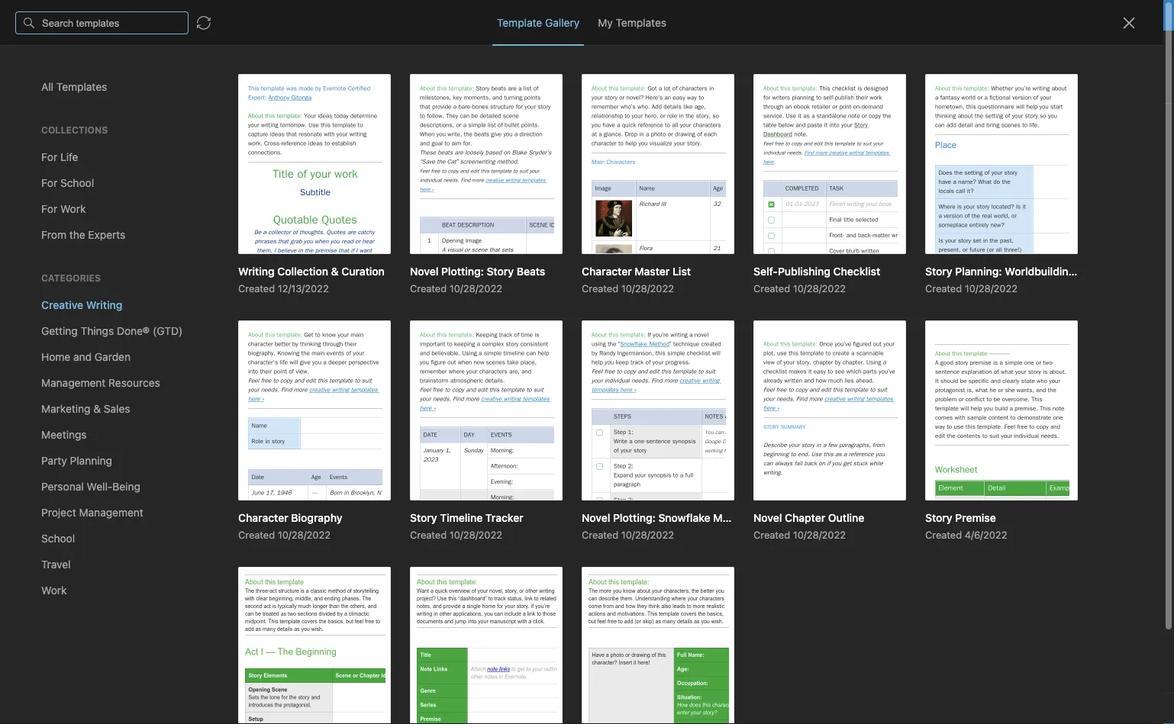 Task type: describe. For each thing, give the bounding box(es) containing it.
anytime.
[[771, 9, 813, 21]]

project3
[[368, 333, 410, 346]]

minutes inside what went well? project 1 what didn't go well? project 2 what can i improve on? project3 a few minutes ago
[[229, 352, 263, 362]]

go
[[392, 317, 404, 330]]

1 horizontal spatial what
[[250, 333, 276, 346]]

try evernote personal for free: sync across all your devices. cancel anytime.
[[428, 9, 813, 21]]

first
[[540, 43, 560, 54]]

share
[[1095, 42, 1125, 55]]

the inside start (and finish) all the books you've been wanting to read and keep your ideas about them all in one place. tip: if you're reading a physical book, take pictu...
[[303, 226, 319, 238]]

5 inside the 5 minutes ago button
[[203, 533, 209, 543]]

finish)
[[255, 226, 286, 238]]

0 horizontal spatial 1
[[229, 592, 233, 605]]

5 minutes ago button
[[183, 470, 463, 562]]

0 vertical spatial all
[[652, 9, 663, 21]]

been
[[389, 226, 414, 238]]

now
[[220, 409, 240, 422]]

ago inside what went well? project 1 what didn't go well? project 2 what can i improve on? project3 a few minutes ago
[[266, 352, 282, 362]]

5 minutes ago inside button
[[203, 533, 264, 543]]

a inside start (and finish) all the books you've been wanting to read and keep your ideas about them all in one place. tip: if you're reading a physical book, take pictu...
[[387, 258, 393, 270]]

on?
[[348, 333, 365, 346]]

soon
[[260, 409, 284, 422]]

across
[[616, 9, 649, 21]]

6
[[203, 612, 209, 623]]

and
[[283, 242, 301, 254]]

reading
[[347, 258, 384, 270]]

add a reminder image
[[483, 700, 502, 719]]

ago up pictu...
[[266, 260, 282, 271]]

ago down 'task 1 - task 2'
[[248, 612, 264, 623]]

if
[[304, 258, 310, 270]]

shared with me
[[34, 281, 110, 294]]

can
[[279, 333, 297, 346]]

evernote
[[447, 9, 492, 21]]

cancel
[[734, 9, 768, 21]]

ago inside button
[[266, 166, 282, 177]]

tasks button
[[0, 193, 183, 218]]

trash
[[34, 315, 61, 328]]

2 a few minutes ago from the top
[[203, 260, 282, 271]]

me
[[95, 281, 110, 294]]

1 inside what went well? project 1 what didn't go well? project 2 what can i improve on? project3 a few minutes ago
[[324, 317, 329, 330]]

add tag image
[[509, 700, 528, 719]]

minutes inside button
[[229, 166, 263, 177]]

1 do from the left
[[203, 409, 217, 422]]

book,
[[203, 274, 231, 286]]

expand note image
[[485, 40, 503, 58]]

physical
[[395, 258, 436, 270]]

for
[[287, 409, 303, 422]]

a inside button
[[203, 166, 208, 177]]

new
[[34, 87, 56, 100]]

one
[[229, 258, 247, 270]]

pictu...
[[258, 274, 292, 286]]

with
[[71, 281, 92, 294]]

17,
[[582, 78, 595, 90]]

place.
[[250, 258, 279, 270]]

0 horizontal spatial all
[[203, 258, 214, 270]]

ideas
[[355, 242, 381, 254]]

last
[[487, 78, 507, 90]]

notes link
[[0, 169, 183, 193]]

shared
[[34, 281, 69, 294]]

(and
[[230, 226, 252, 238]]

6 minutes ago
[[203, 612, 264, 623]]

went
[[232, 317, 256, 330]]

start
[[203, 226, 227, 238]]

what went well? project 1 what didn't go well? project 2 what can i improve on? project3 a few minutes ago
[[203, 317, 432, 362]]

1 horizontal spatial your
[[666, 9, 687, 21]]

only
[[1029, 43, 1051, 54]]

do
[[253, 576, 266, 589]]

you're
[[313, 258, 344, 270]]

Note Editor text field
[[0, 0, 1175, 725]]

devices.
[[690, 9, 731, 21]]

minutes down now
[[211, 429, 246, 440]]

2 inside what went well? project 1 what didn't go well? project 2 what can i improve on? project3 a few minutes ago
[[241, 333, 247, 346]]

1 horizontal spatial project
[[286, 317, 321, 330]]

only you
[[1029, 43, 1070, 54]]

notebooks
[[34, 233, 88, 245]]

didn't
[[361, 317, 389, 330]]

share button
[[1082, 37, 1138, 61]]

shared with me link
[[0, 276, 183, 300]]

you've
[[354, 226, 387, 238]]

for
[[541, 9, 555, 21]]

you
[[1053, 43, 1070, 54]]

in
[[217, 258, 226, 270]]

keep
[[304, 242, 328, 254]]

sync
[[589, 9, 613, 21]]



Task type: locate. For each thing, give the bounding box(es) containing it.
edited
[[510, 78, 541, 90]]

1 vertical spatial a few minutes ago
[[203, 260, 282, 271]]

0 horizontal spatial task
[[203, 592, 226, 605]]

shortcuts
[[34, 150, 82, 163]]

task down do
[[244, 592, 267, 605]]

all right the across
[[652, 9, 663, 21]]

2023
[[598, 78, 623, 90]]

2 vertical spatial all
[[203, 258, 214, 270]]

task down things
[[203, 592, 226, 605]]

free:
[[558, 9, 584, 21]]

task 1 - task 2
[[203, 592, 276, 605]]

what up on?
[[332, 317, 358, 330]]

i
[[300, 333, 303, 346]]

do
[[203, 409, 217, 422], [243, 409, 257, 422]]

about
[[384, 242, 413, 254]]

a few minutes ago inside a few minutes ago button
[[203, 166, 282, 177]]

1
[[324, 317, 329, 330], [229, 592, 233, 605]]

5 up things
[[203, 533, 209, 543]]

them
[[416, 242, 441, 254]]

shortcuts button
[[0, 144, 183, 169]]

try
[[428, 9, 444, 21]]

0 horizontal spatial do
[[203, 409, 217, 422]]

first notebook
[[540, 43, 608, 54]]

start (and finish) all the books you've been wanting to read and keep your ideas about them all in one place. tip: if you're reading a physical book, take pictu...
[[203, 226, 441, 286]]

to left do
[[240, 576, 250, 589]]

settings image
[[156, 12, 174, 31]]

minutes up (and
[[229, 166, 263, 177]]

1 vertical spatial project
[[203, 333, 238, 346]]

wanting
[[203, 242, 242, 254]]

0 horizontal spatial your
[[330, 242, 352, 254]]

ago inside button
[[248, 533, 264, 543]]

ago down soon
[[248, 429, 264, 440]]

what left can
[[250, 333, 276, 346]]

a
[[203, 166, 208, 177], [387, 258, 393, 270], [203, 260, 208, 271], [203, 352, 208, 362]]

the up keep
[[303, 226, 319, 238]]

1 horizontal spatial task
[[244, 592, 267, 605]]

2 5 from the top
[[203, 533, 209, 543]]

your down books
[[330, 242, 352, 254]]

1 vertical spatial 1
[[229, 592, 233, 605]]

notebook
[[563, 43, 608, 54]]

the
[[303, 226, 319, 238], [306, 409, 322, 422]]

project
[[286, 317, 321, 330], [203, 333, 238, 346]]

tip:
[[282, 258, 301, 270]]

1 vertical spatial the
[[306, 409, 322, 422]]

1 well? from the left
[[259, 317, 283, 330]]

0 vertical spatial 5 minutes ago
[[203, 429, 264, 440]]

2 vertical spatial few
[[211, 352, 226, 362]]

1 vertical spatial to
[[240, 576, 250, 589]]

Search text field
[[20, 44, 163, 72]]

few up start
[[211, 166, 226, 177]]

few inside what went well? project 1 what didn't go well? project 2 what can i improve on? project3 a few minutes ago
[[211, 352, 226, 362]]

minutes down - on the bottom left
[[212, 612, 246, 623]]

2 task from the left
[[244, 592, 267, 605]]

note window element
[[0, 0, 1175, 725]]

2 right - on the bottom left
[[270, 592, 276, 605]]

minutes up things to do
[[211, 533, 246, 543]]

0 vertical spatial the
[[303, 226, 319, 238]]

None search field
[[20, 44, 163, 72]]

2 few from the top
[[211, 260, 226, 271]]

all up and
[[289, 226, 300, 238]]

all left in
[[203, 258, 214, 270]]

notebooks link
[[0, 227, 183, 251]]

to down (and
[[245, 242, 255, 254]]

2
[[241, 333, 247, 346], [270, 592, 276, 605]]

0 horizontal spatial what
[[203, 317, 229, 330]]

1 5 minutes ago from the top
[[203, 429, 264, 440]]

personal
[[494, 9, 538, 21]]

to
[[245, 242, 255, 254], [240, 576, 250, 589]]

project up i
[[286, 317, 321, 330]]

things to do
[[203, 576, 266, 589]]

read
[[258, 242, 280, 254]]

things
[[203, 576, 237, 589]]

the right for
[[306, 409, 322, 422]]

task
[[203, 592, 226, 605], [244, 592, 267, 605]]

-
[[236, 592, 241, 605]]

1 5 from the top
[[203, 429, 209, 440]]

1 task from the left
[[203, 592, 226, 605]]

2 5 minutes ago from the top
[[203, 533, 264, 543]]

minutes up take
[[229, 260, 263, 271]]

your
[[666, 9, 687, 21], [330, 242, 352, 254]]

first notebook button
[[521, 38, 614, 60]]

2 horizontal spatial what
[[332, 317, 358, 330]]

1 vertical spatial 5
[[203, 533, 209, 543]]

1 vertical spatial 5 minutes ago
[[203, 533, 264, 543]]

tasks
[[34, 199, 61, 212]]

to inside start (and finish) all the books you've been wanting to read and keep your ideas about them all in one place. tip: if you're reading a physical book, take pictu...
[[245, 242, 255, 254]]

nov
[[560, 78, 579, 90]]

0 horizontal spatial 2
[[241, 333, 247, 346]]

ago up do
[[248, 533, 264, 543]]

0 vertical spatial a few minutes ago
[[203, 166, 282, 177]]

well? up can
[[259, 317, 283, 330]]

0 vertical spatial 5
[[203, 429, 209, 440]]

1 horizontal spatial do
[[243, 409, 257, 422]]

all
[[652, 9, 663, 21], [289, 226, 300, 238], [203, 258, 214, 270]]

3 few from the top
[[211, 352, 226, 362]]

1 horizontal spatial 2
[[270, 592, 276, 605]]

a few minutes ago
[[203, 166, 282, 177], [203, 260, 282, 271]]

5 minutes ago up things to do
[[203, 533, 264, 543]]

your left devices.
[[666, 9, 687, 21]]

0 horizontal spatial well?
[[259, 317, 283, 330]]

trash link
[[0, 309, 183, 334]]

0 horizontal spatial project
[[203, 333, 238, 346]]

1 vertical spatial few
[[211, 260, 226, 271]]

1 up improve
[[324, 317, 329, 330]]

2 horizontal spatial all
[[652, 9, 663, 21]]

minutes inside button
[[211, 533, 246, 543]]

do now do soon for the future
[[203, 409, 354, 422]]

project down went
[[203, 333, 238, 346]]

5
[[203, 429, 209, 440], [203, 533, 209, 543]]

1 horizontal spatial well?
[[407, 317, 432, 330]]

a inside what went well? project 1 what didn't go well? project 2 what can i improve on? project3 a few minutes ago
[[203, 352, 208, 362]]

books
[[322, 226, 351, 238]]

0 vertical spatial few
[[211, 166, 226, 177]]

2 down went
[[241, 333, 247, 346]]

1 vertical spatial all
[[289, 226, 300, 238]]

well?
[[259, 317, 283, 330], [407, 317, 432, 330]]

what
[[203, 317, 229, 330], [332, 317, 358, 330], [250, 333, 276, 346]]

few
[[211, 166, 226, 177], [211, 260, 226, 271], [211, 352, 226, 362]]

a few minutes ago up (and
[[203, 166, 282, 177]]

future
[[325, 409, 354, 422]]

5 minutes ago
[[203, 429, 264, 440], [203, 533, 264, 543]]

few up the book,
[[211, 260, 226, 271]]

ago down can
[[266, 352, 282, 362]]

a few minutes ago up take
[[203, 260, 282, 271]]

few up now
[[211, 352, 226, 362]]

1 horizontal spatial all
[[289, 226, 300, 238]]

a few minutes ago button
[[183, 104, 463, 196]]

notes
[[34, 175, 63, 187]]

what left went
[[203, 317, 229, 330]]

1 a few minutes ago from the top
[[203, 166, 282, 177]]

do left now
[[203, 409, 217, 422]]

0 vertical spatial project
[[286, 317, 321, 330]]

minutes down went
[[229, 352, 263, 362]]

5 down the do now do soon for the future
[[203, 429, 209, 440]]

new button
[[9, 80, 174, 108]]

tree containing home
[[0, 120, 183, 641]]

ago up finish)
[[266, 166, 282, 177]]

last edited on nov 17, 2023
[[487, 78, 623, 90]]

well? right go on the left top of the page
[[407, 317, 432, 330]]

0 vertical spatial your
[[666, 9, 687, 21]]

do right now
[[243, 409, 257, 422]]

2 do from the left
[[243, 409, 257, 422]]

tree
[[0, 120, 183, 641]]

0 vertical spatial 2
[[241, 333, 247, 346]]

5 minutes ago down now
[[203, 429, 264, 440]]

0 vertical spatial 1
[[324, 317, 329, 330]]

few inside button
[[211, 166, 226, 177]]

on
[[544, 78, 557, 90]]

1 few from the top
[[211, 166, 226, 177]]

home
[[34, 126, 63, 138]]

1 vertical spatial 2
[[270, 592, 276, 605]]

ago
[[266, 166, 282, 177], [266, 260, 282, 271], [266, 352, 282, 362], [248, 429, 264, 440], [248, 533, 264, 543], [248, 612, 264, 623]]

1 left - on the bottom left
[[229, 592, 233, 605]]

1 vertical spatial your
[[330, 242, 352, 254]]

minutes
[[229, 166, 263, 177], [229, 260, 263, 271], [229, 352, 263, 362], [211, 429, 246, 440], [211, 533, 246, 543], [212, 612, 246, 623]]

0 vertical spatial to
[[245, 242, 255, 254]]

your inside start (and finish) all the books you've been wanting to read and keep your ideas about them all in one place. tip: if you're reading a physical book, take pictu...
[[330, 242, 352, 254]]

1 horizontal spatial 1
[[324, 317, 329, 330]]

home link
[[0, 120, 183, 144]]

improve
[[305, 333, 345, 346]]

2 well? from the left
[[407, 317, 432, 330]]

take
[[234, 274, 255, 286]]



Task type: vqa. For each thing, say whether or not it's contained in the screenshot.
the "free"
no



